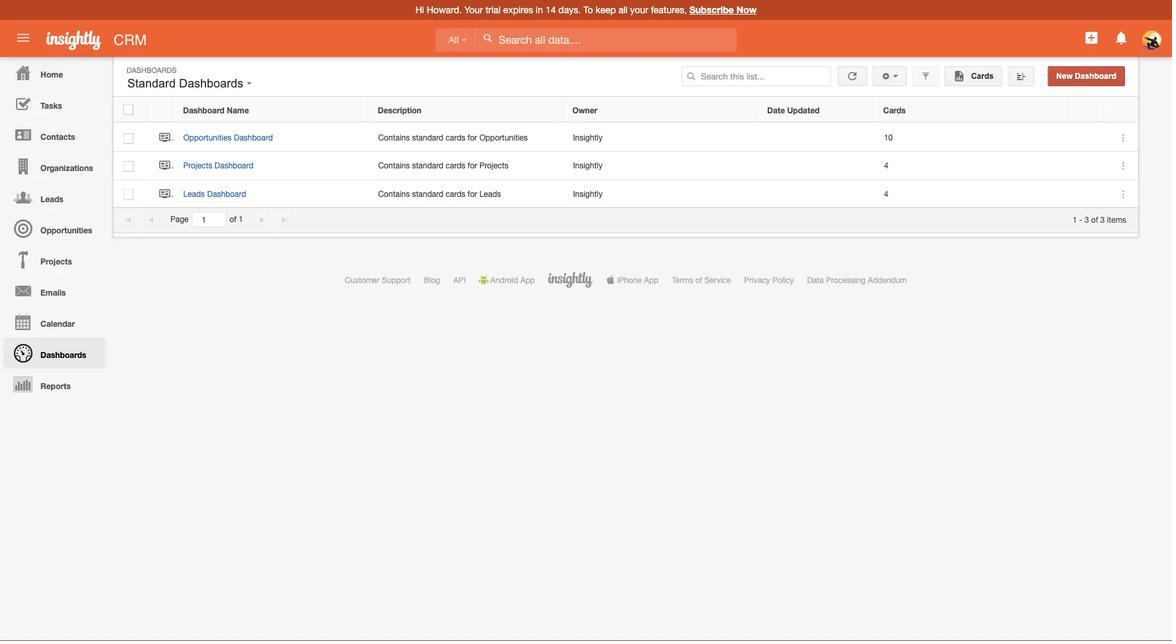 Task type: vqa. For each thing, say whether or not it's contained in the screenshot.
"ROW GROUP" containing Opportunities Dashboard
yes



Task type: locate. For each thing, give the bounding box(es) containing it.
opportunities
[[183, 133, 232, 142], [480, 133, 528, 142], [40, 225, 92, 235]]

1 horizontal spatial cards
[[969, 72, 994, 81]]

2 row from the top
[[113, 124, 1139, 152]]

3 cards from the top
[[446, 189, 466, 198]]

organizations link
[[3, 151, 106, 182]]

cards inside "link"
[[969, 72, 994, 81]]

leads inside "link"
[[40, 194, 63, 204]]

1 vertical spatial insightly
[[573, 161, 603, 170]]

cards down contains standard cards for opportunities
[[446, 161, 466, 170]]

leads down the contains standard cards for projects cell
[[480, 189, 501, 198]]

home link
[[3, 57, 106, 88]]

0 vertical spatial contains
[[378, 133, 410, 142]]

column header
[[1068, 97, 1105, 122]]

1 insightly from the top
[[573, 133, 603, 142]]

dashboard for opportunities dashboard
[[234, 133, 273, 142]]

contains
[[378, 133, 410, 142], [378, 161, 410, 170], [378, 189, 410, 198]]

insightly for contains standard cards for opportunities
[[573, 133, 603, 142]]

2 vertical spatial standard
[[412, 189, 444, 198]]

of right the -
[[1092, 215, 1099, 224]]

3 left the 'items'
[[1101, 215, 1105, 224]]

dashboards
[[127, 66, 177, 74], [179, 77, 243, 90], [40, 350, 86, 359]]

description
[[378, 105, 422, 115]]

opportunities inside 'link'
[[40, 225, 92, 235]]

1 vertical spatial dashboards
[[179, 77, 243, 90]]

2 vertical spatial dashboards
[[40, 350, 86, 359]]

cards left show sidebar image
[[969, 72, 994, 81]]

cog image
[[882, 72, 891, 81]]

android app
[[491, 275, 535, 285]]

calendar
[[40, 319, 75, 328]]

android
[[491, 275, 518, 285]]

leads link
[[3, 182, 106, 213]]

cards inside row
[[884, 105, 906, 115]]

1 horizontal spatial app
[[644, 275, 659, 285]]

1 horizontal spatial leads
[[183, 189, 205, 198]]

contains for contains standard cards for leads
[[378, 189, 410, 198]]

1 horizontal spatial 3
[[1101, 215, 1105, 224]]

2 4 from the top
[[884, 189, 889, 198]]

dashboard
[[1075, 72, 1117, 81], [183, 105, 225, 115], [234, 133, 273, 142], [215, 161, 254, 170], [207, 189, 246, 198]]

leads dashboard link
[[183, 189, 253, 198]]

4 cell
[[874, 152, 1069, 180], [874, 180, 1069, 208]]

projects down contains standard cards for opportunities cell
[[480, 161, 509, 170]]

1 cards from the top
[[446, 133, 466, 142]]

2 horizontal spatial projects
[[480, 161, 509, 170]]

0 vertical spatial 4
[[884, 161, 889, 170]]

2 for from the top
[[468, 161, 477, 170]]

3 insightly from the top
[[573, 189, 603, 198]]

2 vertical spatial insightly
[[573, 189, 603, 198]]

2 1 from the left
[[1073, 215, 1078, 224]]

addendum
[[868, 275, 907, 285]]

navigation
[[0, 57, 106, 400]]

for
[[468, 133, 477, 142], [468, 161, 477, 170], [468, 189, 477, 198]]

0 vertical spatial for
[[468, 133, 477, 142]]

dashboard for new dashboard
[[1075, 72, 1117, 81]]

4 row from the top
[[113, 180, 1139, 208]]

dashboards up dashboard name
[[179, 77, 243, 90]]

opportunities up the contains standard cards for projects cell
[[480, 133, 528, 142]]

projects up emails link
[[40, 257, 72, 266]]

3 insightly cell from the top
[[563, 180, 758, 208]]

dashboards up reports link
[[40, 350, 86, 359]]

contains inside 'cell'
[[378, 189, 410, 198]]

1 4 cell from the top
[[874, 152, 1069, 180]]

standard inside 'cell'
[[412, 189, 444, 198]]

emails link
[[3, 275, 106, 306]]

projects
[[183, 161, 212, 170], [480, 161, 509, 170], [40, 257, 72, 266]]

row group
[[113, 124, 1139, 208]]

dashboards up standard
[[127, 66, 177, 74]]

dashboard up of 1
[[207, 189, 246, 198]]

standard up contains standard cards for projects
[[412, 133, 444, 142]]

leads for leads
[[40, 194, 63, 204]]

reports link
[[3, 369, 106, 400]]

for for leads
[[468, 189, 477, 198]]

10 cell
[[874, 124, 1069, 152]]

contains standard cards for leads
[[378, 189, 501, 198]]

row
[[113, 97, 1138, 122], [113, 124, 1139, 152], [113, 152, 1139, 180], [113, 180, 1139, 208]]

standard
[[412, 133, 444, 142], [412, 161, 444, 170], [412, 189, 444, 198]]

1 vertical spatial for
[[468, 161, 477, 170]]

tasks link
[[3, 88, 106, 119]]

dashboard right new
[[1075, 72, 1117, 81]]

insightly cell
[[563, 124, 758, 152], [563, 152, 758, 180], [563, 180, 758, 208]]

updated
[[788, 105, 820, 115]]

standard for contains standard cards for opportunities
[[412, 133, 444, 142]]

4 for contains standard cards for leads
[[884, 189, 889, 198]]

1 right the 1 field
[[239, 215, 243, 224]]

blog
[[424, 275, 440, 285]]

1 app from the left
[[521, 275, 535, 285]]

cards up the contains standard cards for projects cell
[[446, 133, 466, 142]]

subscribe
[[690, 4, 734, 15]]

2 4 cell from the top
[[874, 180, 1069, 208]]

privacy
[[744, 275, 771, 285]]

cards for projects
[[446, 161, 466, 170]]

leads up opportunities 'link'
[[40, 194, 63, 204]]

in
[[536, 4, 543, 15]]

privacy policy link
[[744, 275, 794, 285]]

0 vertical spatial cards
[[446, 133, 466, 142]]

support
[[382, 275, 411, 285]]

dashboard down standard dashboards button
[[183, 105, 225, 115]]

data processing addendum
[[808, 275, 907, 285]]

1 contains from the top
[[378, 133, 410, 142]]

0 vertical spatial standard
[[412, 133, 444, 142]]

processing
[[826, 275, 866, 285]]

of right terms
[[696, 275, 703, 285]]

insightly for contains standard cards for leads
[[573, 189, 603, 198]]

opportunities down dashboard name
[[183, 133, 232, 142]]

contains standard cards for leads cell
[[368, 180, 563, 208]]

row containing opportunities dashboard
[[113, 124, 1139, 152]]

cards inside 'cell'
[[446, 189, 466, 198]]

app for android app
[[521, 275, 535, 285]]

2 horizontal spatial leads
[[480, 189, 501, 198]]

customer support link
[[345, 275, 411, 285]]

standard down contains standard cards for projects
[[412, 189, 444, 198]]

refresh list image
[[846, 72, 859, 81]]

dashboard inside "link"
[[1075, 72, 1117, 81]]

for up the contains standard cards for projects cell
[[468, 133, 477, 142]]

dashboard name
[[183, 105, 249, 115]]

opportunities up projects link
[[40, 225, 92, 235]]

None checkbox
[[124, 189, 134, 200]]

1 horizontal spatial 1
[[1073, 215, 1078, 224]]

terms
[[672, 275, 693, 285]]

1 standard from the top
[[412, 133, 444, 142]]

0 horizontal spatial opportunities
[[40, 225, 92, 235]]

1 vertical spatial cards
[[446, 161, 466, 170]]

for inside 'cell'
[[468, 189, 477, 198]]

emails
[[40, 288, 66, 297]]

app right iphone
[[644, 275, 659, 285]]

standard for contains standard cards for projects
[[412, 161, 444, 170]]

hi howard. your trial expires in 14 days. to keep all your features, subscribe now
[[416, 4, 757, 15]]

insightly for contains standard cards for projects
[[573, 161, 603, 170]]

2 standard from the top
[[412, 161, 444, 170]]

3
[[1085, 215, 1090, 224], [1101, 215, 1105, 224]]

standard up contains standard cards for leads on the left of the page
[[412, 161, 444, 170]]

iphone
[[617, 275, 642, 285]]

3 contains from the top
[[378, 189, 410, 198]]

white image
[[483, 33, 492, 42]]

row group containing opportunities dashboard
[[113, 124, 1139, 208]]

cell
[[758, 124, 874, 152], [1069, 124, 1106, 152], [758, 152, 874, 180], [1069, 152, 1106, 180], [758, 180, 874, 208], [1069, 180, 1106, 208]]

2 vertical spatial for
[[468, 189, 477, 198]]

3 standard from the top
[[412, 189, 444, 198]]

2 contains from the top
[[378, 161, 410, 170]]

api link
[[454, 275, 466, 285]]

leads for leads dashboard
[[183, 189, 205, 198]]

1 vertical spatial 4
[[884, 189, 889, 198]]

2 cards from the top
[[446, 161, 466, 170]]

navigation containing home
[[0, 57, 106, 400]]

row containing leads dashboard
[[113, 180, 1139, 208]]

crm
[[114, 31, 147, 48]]

app right "android"
[[521, 275, 535, 285]]

0 horizontal spatial app
[[521, 275, 535, 285]]

standard
[[127, 77, 176, 90]]

1 horizontal spatial opportunities
[[183, 133, 232, 142]]

1 4 from the top
[[884, 161, 889, 170]]

all
[[619, 4, 628, 15]]

2 insightly cell from the top
[[563, 152, 758, 180]]

0 horizontal spatial 3
[[1085, 215, 1090, 224]]

cards up 10
[[884, 105, 906, 115]]

policy
[[773, 275, 794, 285]]

contains down contains standard cards for projects
[[378, 189, 410, 198]]

dashboard down name
[[234, 133, 273, 142]]

2 horizontal spatial opportunities
[[480, 133, 528, 142]]

3 right the -
[[1085, 215, 1090, 224]]

2 app from the left
[[644, 275, 659, 285]]

app for iphone app
[[644, 275, 659, 285]]

2 insightly from the top
[[573, 161, 603, 170]]

4 cell for contains standard cards for leads
[[874, 180, 1069, 208]]

for down contains standard cards for opportunities cell
[[468, 161, 477, 170]]

leads
[[183, 189, 205, 198], [480, 189, 501, 198], [40, 194, 63, 204]]

2 vertical spatial cards
[[446, 189, 466, 198]]

dashboard down opportunities dashboard link
[[215, 161, 254, 170]]

0 horizontal spatial 1
[[239, 215, 243, 224]]

hi
[[416, 4, 424, 15]]

0 vertical spatial dashboards
[[127, 66, 177, 74]]

1 vertical spatial cards
[[884, 105, 906, 115]]

1
[[239, 215, 243, 224], [1073, 215, 1078, 224]]

2 horizontal spatial dashboards
[[179, 77, 243, 90]]

of
[[230, 215, 236, 224], [1092, 215, 1099, 224], [696, 275, 703, 285]]

1 vertical spatial standard
[[412, 161, 444, 170]]

owner
[[573, 105, 598, 115]]

projects up leads dashboard
[[183, 161, 212, 170]]

row containing dashboard name
[[113, 97, 1138, 122]]

1 insightly cell from the top
[[563, 124, 758, 152]]

0 horizontal spatial leads
[[40, 194, 63, 204]]

dashboard for projects dashboard
[[215, 161, 254, 170]]

0 horizontal spatial cards
[[884, 105, 906, 115]]

1 row from the top
[[113, 97, 1138, 122]]

0 vertical spatial cards
[[969, 72, 994, 81]]

leads up "page"
[[183, 189, 205, 198]]

3 for from the top
[[468, 189, 477, 198]]

1 horizontal spatial projects
[[183, 161, 212, 170]]

3 row from the top
[[113, 152, 1139, 180]]

contains up contains standard cards for leads on the left of the page
[[378, 161, 410, 170]]

of right the 1 field
[[230, 215, 236, 224]]

1 for from the top
[[468, 133, 477, 142]]

1 horizontal spatial dashboards
[[127, 66, 177, 74]]

cards down the contains standard cards for projects cell
[[446, 189, 466, 198]]

projects link
[[3, 244, 106, 275]]

for down the contains standard cards for projects cell
[[468, 189, 477, 198]]

insightly
[[573, 133, 603, 142], [573, 161, 603, 170], [573, 189, 603, 198]]

0 horizontal spatial projects
[[40, 257, 72, 266]]

1 vertical spatial contains
[[378, 161, 410, 170]]

1 left the -
[[1073, 215, 1078, 224]]

opportunities inside cell
[[480, 133, 528, 142]]

data processing addendum link
[[808, 275, 907, 285]]

0 vertical spatial insightly
[[573, 133, 603, 142]]

cards
[[446, 133, 466, 142], [446, 161, 466, 170], [446, 189, 466, 198]]

0 horizontal spatial dashboards
[[40, 350, 86, 359]]

2 vertical spatial contains
[[378, 189, 410, 198]]

None checkbox
[[123, 104, 133, 115], [124, 133, 134, 144], [124, 161, 134, 172], [123, 104, 133, 115], [124, 133, 134, 144], [124, 161, 134, 172]]

contains down the description
[[378, 133, 410, 142]]



Task type: describe. For each thing, give the bounding box(es) containing it.
iphone app
[[617, 275, 659, 285]]

contacts
[[40, 132, 75, 141]]

contains for contains standard cards for projects
[[378, 161, 410, 170]]

organizations
[[40, 163, 93, 172]]

projects for projects
[[40, 257, 72, 266]]

opportunities dashboard link
[[183, 133, 280, 142]]

name
[[227, 105, 249, 115]]

reports
[[40, 381, 71, 391]]

for for opportunities
[[468, 133, 477, 142]]

api
[[454, 275, 466, 285]]

contains standard cards for opportunities
[[378, 133, 528, 142]]

4 cell for contains standard cards for projects
[[874, 152, 1069, 180]]

leads dashboard
[[183, 189, 246, 198]]

dashboards inside button
[[179, 77, 243, 90]]

data
[[808, 275, 824, 285]]

show list view filters image
[[921, 72, 931, 81]]

cards for leads
[[446, 189, 466, 198]]

contains standard cards for projects cell
[[368, 152, 563, 180]]

opportunities for opportunities
[[40, 225, 92, 235]]

terms of service
[[672, 275, 731, 285]]

features,
[[651, 4, 687, 15]]

expires
[[503, 4, 533, 15]]

2 3 from the left
[[1101, 215, 1105, 224]]

dashboards inside navigation
[[40, 350, 86, 359]]

your
[[630, 4, 649, 15]]

new dashboard link
[[1048, 66, 1125, 86]]

page
[[170, 215, 189, 224]]

trial
[[486, 4, 501, 15]]

opportunities link
[[3, 213, 106, 244]]

privacy policy
[[744, 275, 794, 285]]

Search this list... text field
[[682, 66, 831, 86]]

calendar link
[[3, 306, 106, 338]]

opportunities dashboard
[[183, 133, 273, 142]]

1 1 from the left
[[239, 215, 243, 224]]

1 horizontal spatial of
[[696, 275, 703, 285]]

all link
[[435, 28, 475, 52]]

notifications image
[[1114, 30, 1130, 46]]

days.
[[559, 4, 581, 15]]

contains for contains standard cards for opportunities
[[378, 133, 410, 142]]

customer
[[345, 275, 380, 285]]

cards link
[[945, 66, 1003, 86]]

1 field
[[193, 212, 226, 227]]

Search all data.... text field
[[476, 28, 737, 52]]

standard dashboards
[[127, 77, 247, 90]]

projects dashboard link
[[183, 161, 260, 170]]

cards for opportunities
[[446, 133, 466, 142]]

projects inside cell
[[480, 161, 509, 170]]

show sidebar image
[[1017, 72, 1026, 81]]

leads inside 'cell'
[[480, 189, 501, 198]]

none checkbox inside row
[[124, 189, 134, 200]]

home
[[40, 70, 63, 79]]

standard dashboards button
[[124, 74, 255, 94]]

for for projects
[[468, 161, 477, 170]]

android app link
[[479, 275, 535, 285]]

14
[[546, 4, 556, 15]]

standard for contains standard cards for leads
[[412, 189, 444, 198]]

keep
[[596, 4, 616, 15]]

blog link
[[424, 275, 440, 285]]

dashboard for leads dashboard
[[207, 189, 246, 198]]

0 horizontal spatial of
[[230, 215, 236, 224]]

subscribe now link
[[690, 4, 757, 15]]

date updated
[[768, 105, 820, 115]]

10
[[884, 133, 893, 142]]

insightly cell for contains standard cards for projects
[[563, 152, 758, 180]]

-
[[1080, 215, 1083, 224]]

contacts link
[[3, 119, 106, 151]]

row containing projects dashboard
[[113, 152, 1139, 180]]

iphone app link
[[606, 275, 659, 285]]

terms of service link
[[672, 275, 731, 285]]

your
[[465, 4, 483, 15]]

4 for contains standard cards for projects
[[884, 161, 889, 170]]

items
[[1107, 215, 1127, 224]]

of 1
[[230, 215, 243, 224]]

tasks
[[40, 101, 62, 110]]

new
[[1057, 72, 1073, 81]]

projects dashboard
[[183, 161, 254, 170]]

to
[[584, 4, 593, 15]]

howard.
[[427, 4, 462, 15]]

all
[[449, 35, 459, 45]]

1 - 3 of 3 items
[[1073, 215, 1127, 224]]

projects for projects dashboard
[[183, 161, 212, 170]]

new dashboard
[[1057, 72, 1117, 81]]

search image
[[687, 72, 696, 81]]

service
[[705, 275, 731, 285]]

insightly cell for contains standard cards for opportunities
[[563, 124, 758, 152]]

date
[[768, 105, 785, 115]]

contains standard cards for opportunities cell
[[368, 124, 563, 152]]

opportunities for opportunities dashboard
[[183, 133, 232, 142]]

dashboards link
[[3, 338, 106, 369]]

contains standard cards for projects
[[378, 161, 509, 170]]

insightly cell for contains standard cards for leads
[[563, 180, 758, 208]]

1 3 from the left
[[1085, 215, 1090, 224]]

2 horizontal spatial of
[[1092, 215, 1099, 224]]

customer support
[[345, 275, 411, 285]]

now
[[737, 4, 757, 15]]



